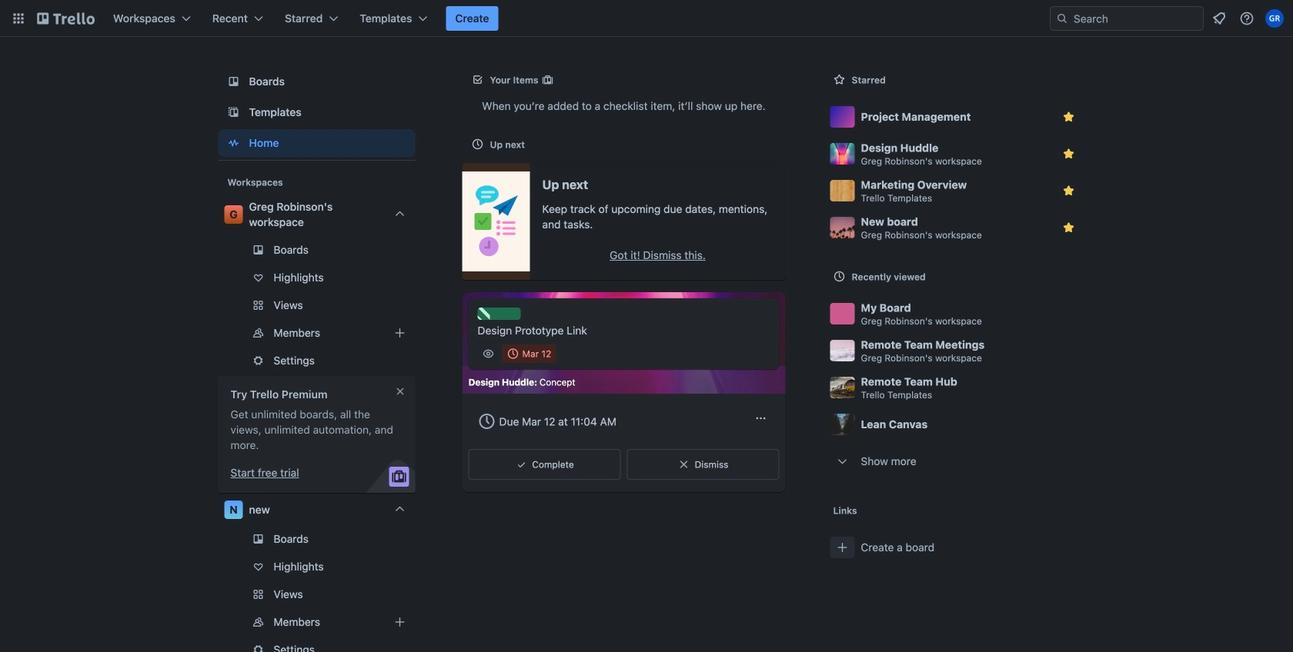 Task type: vqa. For each thing, say whether or not it's contained in the screenshot.
Click to unstar Project Management. It will be removed from your starred list. image
yes



Task type: describe. For each thing, give the bounding box(es) containing it.
click to unstar design huddle . it will be removed from your starred list. image
[[1061, 146, 1077, 162]]

greg robinson (gregrobinson96) image
[[1266, 9, 1284, 28]]

click to unstar new board. it will be removed from your starred list. image
[[1061, 220, 1077, 236]]

Search field
[[1069, 8, 1203, 29]]

primary element
[[0, 0, 1293, 37]]

color: green, title: none image
[[478, 308, 521, 320]]

board image
[[224, 72, 243, 91]]

0 notifications image
[[1210, 9, 1229, 28]]



Task type: locate. For each thing, give the bounding box(es) containing it.
click to unstar marketing overview. it will be removed from your starred list. image
[[1061, 183, 1077, 199]]

home image
[[224, 134, 243, 152]]

1 add image from the top
[[391, 324, 409, 343]]

search image
[[1056, 12, 1069, 25]]

open information menu image
[[1239, 11, 1255, 26]]

add image
[[391, 324, 409, 343], [391, 614, 409, 632]]

0 vertical spatial add image
[[391, 324, 409, 343]]

back to home image
[[37, 6, 95, 31]]

template board image
[[224, 103, 243, 122]]

2 add image from the top
[[391, 614, 409, 632]]

click to unstar project management. it will be removed from your starred list. image
[[1061, 109, 1077, 125]]

1 vertical spatial add image
[[391, 614, 409, 632]]



